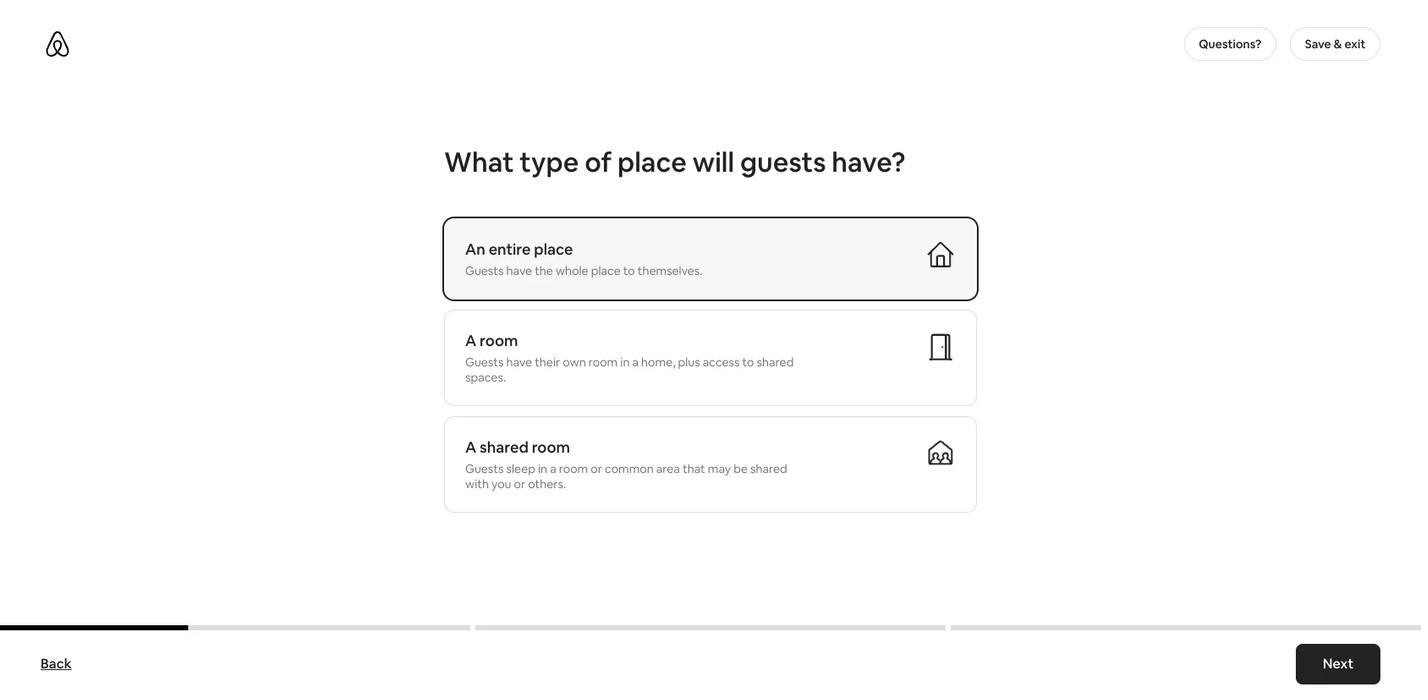 Task type: locate. For each thing, give the bounding box(es) containing it.
an entire place guests have the whole place to themselves.
[[465, 239, 703, 278]]

guests for entire
[[465, 263, 504, 278]]

2 have from the top
[[506, 354, 532, 369]]

guests inside a shared room guests sleep in a room or common area that may be shared with you or others.
[[465, 461, 504, 476]]

0 vertical spatial guests
[[465, 263, 504, 278]]

shared right access
[[757, 354, 794, 369]]

1 vertical spatial in
[[538, 461, 548, 476]]

or
[[591, 461, 602, 476], [514, 476, 526, 491]]

room up spaces.
[[480, 330, 518, 350]]

guests for shared
[[465, 461, 504, 476]]

a right sleep
[[550, 461, 557, 476]]

guests left sleep
[[465, 461, 504, 476]]

a inside a shared room guests sleep in a room or common area that may be shared with you or others.
[[465, 437, 477, 457]]

1 a from the top
[[465, 330, 477, 350]]

1 vertical spatial have
[[506, 354, 532, 369]]

save & exit button
[[1291, 27, 1381, 61]]

0 vertical spatial shared
[[757, 354, 794, 369]]

1 vertical spatial to
[[743, 354, 754, 369]]

be
[[734, 461, 748, 476]]

will
[[693, 144, 735, 179]]

to inside the a room guests have their own room in a home, plus access to shared spaces.
[[743, 354, 754, 369]]

save
[[1305, 36, 1332, 52]]

shared right be
[[751, 461, 788, 476]]

a inside a shared room guests sleep in a room or common area that may be shared with you or others.
[[550, 461, 557, 476]]

0 vertical spatial to
[[623, 263, 635, 278]]

guests
[[465, 263, 504, 278], [465, 354, 504, 369], [465, 461, 504, 476]]

1 guests from the top
[[465, 263, 504, 278]]

place up the
[[534, 239, 573, 259]]

1 horizontal spatial in
[[621, 354, 630, 369]]

in right sleep
[[538, 461, 548, 476]]

0 horizontal spatial a
[[550, 461, 557, 476]]

3 guests from the top
[[465, 461, 504, 476]]

place right whole
[[591, 263, 621, 278]]

a room guests have their own room in a home, plus access to shared spaces.
[[465, 330, 794, 385]]

to inside an entire place guests have the whole place to themselves.
[[623, 263, 635, 278]]

you
[[492, 476, 512, 491]]

1 vertical spatial a
[[465, 437, 477, 457]]

in left home,
[[621, 354, 630, 369]]

or left common
[[591, 461, 602, 476]]

or right you
[[514, 476, 526, 491]]

place
[[618, 144, 687, 179], [534, 239, 573, 259], [591, 263, 621, 278]]

what type of place will guests have?
[[444, 144, 906, 179]]

2 a from the top
[[465, 437, 477, 457]]

a for a room
[[465, 330, 477, 350]]

guests inside an entire place guests have the whole place to themselves.
[[465, 263, 504, 278]]

to left themselves.
[[623, 263, 635, 278]]

place right of
[[618, 144, 687, 179]]

a up spaces.
[[465, 330, 477, 350]]

guests inside the a room guests have their own room in a home, plus access to shared spaces.
[[465, 354, 504, 369]]

1 horizontal spatial to
[[743, 354, 754, 369]]

0 horizontal spatial to
[[623, 263, 635, 278]]

option group
[[444, 218, 977, 556]]

a
[[632, 354, 639, 369], [550, 461, 557, 476]]

have left their
[[506, 354, 532, 369]]

None button
[[444, 218, 977, 299], [444, 309, 977, 406], [444, 416, 977, 512], [444, 218, 977, 299], [444, 309, 977, 406], [444, 416, 977, 512]]

0 vertical spatial a
[[465, 330, 477, 350]]

have
[[506, 263, 532, 278], [506, 354, 532, 369]]

1 have from the top
[[506, 263, 532, 278]]

to right access
[[743, 354, 754, 369]]

type
[[520, 144, 579, 179]]

the
[[535, 263, 553, 278]]

2 guests from the top
[[465, 354, 504, 369]]

1 horizontal spatial a
[[632, 354, 639, 369]]

spaces.
[[465, 369, 506, 385]]

1 vertical spatial guests
[[465, 354, 504, 369]]

1 vertical spatial a
[[550, 461, 557, 476]]

room
[[480, 330, 518, 350], [589, 354, 618, 369], [532, 437, 570, 457], [559, 461, 588, 476]]

a for a shared room
[[465, 437, 477, 457]]

exit
[[1345, 36, 1366, 52]]

a
[[465, 330, 477, 350], [465, 437, 477, 457]]

with
[[465, 476, 489, 491]]

shared inside the a room guests have their own room in a home, plus access to shared spaces.
[[757, 354, 794, 369]]

an
[[465, 239, 486, 259]]

2 vertical spatial guests
[[465, 461, 504, 476]]

a up with
[[465, 437, 477, 457]]

to
[[623, 263, 635, 278], [743, 354, 754, 369]]

have down entire
[[506, 263, 532, 278]]

0 vertical spatial in
[[621, 354, 630, 369]]

guests left their
[[465, 354, 504, 369]]

plus
[[678, 354, 700, 369]]

common
[[605, 461, 654, 476]]

in
[[621, 354, 630, 369], [538, 461, 548, 476]]

guests down an
[[465, 263, 504, 278]]

questions? button
[[1184, 27, 1277, 61]]

shared
[[757, 354, 794, 369], [480, 437, 529, 457], [751, 461, 788, 476]]

shared up sleep
[[480, 437, 529, 457]]

room up others.
[[532, 437, 570, 457]]

a inside the a room guests have their own room in a home, plus access to shared spaces.
[[465, 330, 477, 350]]

0 vertical spatial a
[[632, 354, 639, 369]]

a left home,
[[632, 354, 639, 369]]

0 horizontal spatial in
[[538, 461, 548, 476]]

0 vertical spatial have
[[506, 263, 532, 278]]



Task type: vqa. For each thing, say whether or not it's contained in the screenshot.
'4.97'
no



Task type: describe. For each thing, give the bounding box(es) containing it.
their
[[535, 354, 560, 369]]

sleep
[[506, 461, 536, 476]]

questions?
[[1199, 36, 1262, 52]]

what
[[444, 144, 514, 179]]

&
[[1334, 36, 1342, 52]]

entire
[[489, 239, 531, 259]]

themselves.
[[638, 263, 703, 278]]

own
[[563, 354, 586, 369]]

0 vertical spatial place
[[618, 144, 687, 179]]

access
[[703, 354, 740, 369]]

a inside the a room guests have their own room in a home, plus access to shared spaces.
[[632, 354, 639, 369]]

may
[[708, 461, 731, 476]]

have?
[[832, 144, 906, 179]]

others.
[[528, 476, 566, 491]]

area
[[656, 461, 680, 476]]

2 vertical spatial shared
[[751, 461, 788, 476]]

in inside the a room guests have their own room in a home, plus access to shared spaces.
[[621, 354, 630, 369]]

1 horizontal spatial or
[[591, 461, 602, 476]]

guests
[[740, 144, 826, 179]]

whole
[[556, 263, 589, 278]]

2 vertical spatial place
[[591, 263, 621, 278]]

in inside a shared room guests sleep in a room or common area that may be shared with you or others.
[[538, 461, 548, 476]]

back button
[[32, 647, 80, 681]]

room right sleep
[[559, 461, 588, 476]]

have inside an entire place guests have the whole place to themselves.
[[506, 263, 532, 278]]

save & exit
[[1305, 36, 1366, 52]]

room right own
[[589, 354, 618, 369]]

a shared room guests sleep in a room or common area that may be shared with you or others.
[[465, 437, 788, 491]]

next button
[[1296, 644, 1381, 685]]

of
[[585, 144, 612, 179]]

have inside the a room guests have their own room in a home, plus access to shared spaces.
[[506, 354, 532, 369]]

1 vertical spatial place
[[534, 239, 573, 259]]

back
[[41, 655, 72, 673]]

0 horizontal spatial or
[[514, 476, 526, 491]]

1 vertical spatial shared
[[480, 437, 529, 457]]

home,
[[641, 354, 676, 369]]

option group containing an entire place
[[444, 218, 977, 556]]

next
[[1323, 655, 1354, 673]]

that
[[683, 461, 706, 476]]



